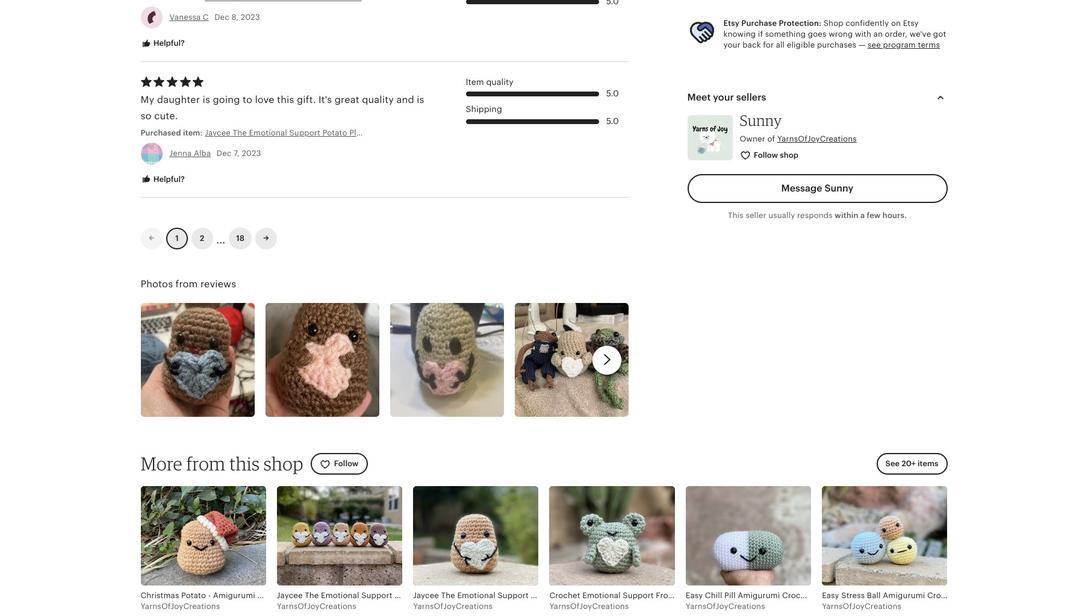 Task type: vqa. For each thing, say whether or not it's contained in the screenshot.
Dec
yes



Task type: describe. For each thing, give the bounding box(es) containing it.
your inside shop confidently on etsy knowing if something goes wrong with an order, we've got your back for all eligible purchases —
[[724, 40, 741, 49]]

follow for follow
[[334, 459, 359, 468]]

1 link
[[166, 228, 188, 250]]

sunny image
[[688, 115, 733, 160]]

your inside dropdown button
[[713, 92, 734, 103]]

0 horizontal spatial the
[[233, 129, 247, 138]]

2 helpful? from the top
[[152, 175, 185, 184]]

1 jaycee the emotional support potato plushie image from the left
[[277, 486, 403, 586]]

plushie for first "jaycee the emotional support potato plushie" image from right
[[558, 591, 585, 600]]

1 horizontal spatial quality
[[486, 77, 514, 86]]

easy chill pill amigurumi crochet pdf pattern image
[[686, 486, 812, 586]]

-
[[208, 591, 211, 600]]

easy chill pill amigurumi crochet pdf pattern yarnsofjoycreations
[[686, 591, 860, 611]]

if
[[758, 29, 763, 38]]

jaycee the emotional support potato plushie yarnsofjoycreations for second "jaycee the emotional support potato plushie" image from right
[[277, 591, 449, 611]]

1 vertical spatial this
[[230, 453, 260, 475]]

follow button
[[311, 453, 368, 475]]

crochet emotional support frog amigurumi pdf pattern yarnsofjoycreations
[[550, 591, 765, 611]]

8,
[[232, 13, 239, 22]]

follow shop button
[[731, 145, 809, 167]]

item
[[466, 77, 484, 86]]

easy stress ball amigurumi crochet pdf pattern image
[[822, 486, 948, 586]]

items
[[918, 459, 939, 468]]

knowing
[[724, 29, 756, 38]]

follow shop
[[754, 151, 799, 160]]

order,
[[885, 29, 908, 38]]

vanessa c link
[[170, 13, 209, 22]]

protection:
[[779, 18, 822, 28]]

purchased item: jaycee the emotional support potato plushie
[[141, 129, 377, 138]]

support inside crochet emotional support frog amigurumi pdf pattern yarnsofjoycreations
[[623, 591, 654, 600]]

on
[[892, 18, 901, 28]]

few
[[867, 211, 881, 220]]

my
[[141, 94, 154, 105]]

within
[[835, 211, 859, 220]]

owner
[[740, 134, 766, 144]]

going
[[213, 94, 240, 105]]

1 helpful? from the top
[[152, 39, 185, 48]]

2023 for vanessa c dec 8, 2023
[[241, 13, 260, 22]]

yarnsofjoycreations inside christmas potato - amigurumi pdf pattern yarnsofjoycreations
[[141, 602, 220, 611]]

jaycee the emotional support potato plushie link
[[205, 128, 377, 139]]

message
[[782, 183, 823, 194]]

jenna alba dec 7, 2023
[[170, 149, 261, 158]]

jenna alba link
[[170, 149, 211, 158]]

etsy inside shop confidently on etsy knowing if something goes wrong with an order, we've got your back for all eligible purchases —
[[904, 18, 919, 28]]

goes
[[808, 29, 827, 38]]

18
[[236, 234, 245, 243]]

2
[[200, 234, 204, 243]]

amigurumi for stress
[[883, 591, 926, 600]]

great
[[335, 94, 360, 105]]

program
[[884, 40, 916, 49]]

purchased
[[141, 129, 181, 138]]

—
[[859, 40, 866, 49]]

for
[[764, 40, 774, 49]]

shop
[[824, 18, 844, 28]]

eligible
[[787, 40, 815, 49]]

see
[[886, 459, 900, 468]]

item:
[[183, 129, 203, 138]]

sunny inside button
[[825, 183, 854, 194]]

pattern inside christmas potato - amigurumi pdf pattern yarnsofjoycreations
[[274, 591, 302, 600]]

pattern for crochet emotional support frog amigurumi pdf pattern yarnsofjoycreations
[[737, 591, 765, 600]]

meet
[[688, 92, 711, 103]]

jaycee for first "jaycee the emotional support potato plushie" image from right
[[413, 591, 439, 600]]

7,
[[234, 149, 240, 158]]

meet your sellers button
[[677, 83, 959, 112]]

gift.
[[297, 94, 316, 105]]

see 20+ items
[[886, 459, 939, 468]]

pattern for easy chill pill amigurumi crochet pdf pattern yarnsofjoycreations
[[832, 591, 860, 600]]

dec for 8,
[[215, 13, 229, 22]]

message sunny button
[[688, 174, 948, 203]]

emotional inside crochet emotional support frog amigurumi pdf pattern yarnsofjoycreations
[[583, 591, 621, 600]]

the for second "jaycee the emotional support potato plushie" image from right
[[305, 591, 319, 600]]

message sunny
[[782, 183, 854, 194]]

18 link
[[229, 228, 252, 250]]

potato inside christmas potato - amigurumi pdf pattern yarnsofjoycreations
[[181, 591, 206, 600]]

pill
[[725, 591, 736, 600]]

of
[[768, 134, 776, 144]]

yarnsofjoycreations inside the sunny owner of yarnsofjoycreations
[[778, 134, 857, 144]]

1 vertical spatial shop
[[264, 453, 304, 475]]

seller
[[746, 211, 767, 220]]

1
[[175, 234, 178, 243]]

frog
[[656, 591, 674, 600]]

see 20+ items link
[[877, 453, 948, 475]]

sellers
[[737, 92, 767, 103]]

and
[[397, 94, 414, 105]]

0 horizontal spatial jaycee
[[205, 129, 231, 138]]

yarnsofjoycreations inside crochet emotional support frog amigurumi pdf pattern yarnsofjoycreations
[[550, 602, 629, 611]]

2 helpful? button from the top
[[132, 168, 194, 191]]

sunny owner of yarnsofjoycreations
[[740, 112, 857, 144]]

so
[[141, 110, 152, 122]]

from for this
[[186, 453, 226, 475]]

more from this shop
[[141, 453, 304, 475]]

plushie for second "jaycee the emotional support potato plushie" image from right
[[422, 591, 449, 600]]

from for reviews
[[176, 278, 198, 290]]

purchase
[[742, 18, 777, 28]]

hours.
[[883, 211, 907, 220]]

0 horizontal spatial plushie
[[350, 129, 377, 138]]

c
[[203, 13, 209, 22]]



Task type: locate. For each thing, give the bounding box(es) containing it.
from
[[176, 278, 198, 290], [186, 453, 226, 475]]

amigurumi inside easy stress ball amigurumi crochet pdf pattern yarnsofjoycreations
[[883, 591, 926, 600]]

20+
[[902, 459, 916, 468]]

back
[[743, 40, 761, 49]]

easy for easy chill pill amigurumi crochet pdf pattern yarnsofjoycreations
[[686, 591, 703, 600]]

pdf for crochet emotional support frog amigurumi pdf pattern
[[720, 591, 735, 600]]

1 vertical spatial your
[[713, 92, 734, 103]]

shop
[[780, 151, 799, 160], [264, 453, 304, 475]]

jaycee the emotional support potato plushie yarnsofjoycreations for first "jaycee the emotional support potato plushie" image from right
[[413, 591, 585, 611]]

more
[[141, 453, 183, 475]]

jaycee the emotional support potato plushie image
[[277, 486, 403, 586], [413, 486, 539, 586]]

the for first "jaycee the emotional support potato plushie" image from right
[[441, 591, 455, 600]]

cute.
[[154, 110, 178, 122]]

0 vertical spatial follow
[[754, 151, 779, 160]]

all
[[776, 40, 785, 49]]

2 link
[[191, 228, 213, 250]]

dec left 8,
[[215, 13, 229, 22]]

1 is from the left
[[203, 94, 210, 105]]

see program terms link
[[868, 40, 940, 49]]

2 easy from the left
[[822, 591, 840, 600]]

yarnsofjoycreations
[[778, 134, 857, 144], [141, 602, 220, 611], [277, 602, 356, 611], [413, 602, 493, 611], [550, 602, 629, 611], [686, 602, 766, 611], [822, 602, 902, 611]]

wrong
[[829, 29, 853, 38]]

1 5.0 from the top
[[606, 89, 619, 98]]

yarnsofjoycreations inside easy stress ball amigurumi crochet pdf pattern yarnsofjoycreations
[[822, 602, 902, 611]]

4 pdf from the left
[[961, 591, 976, 600]]

1 etsy from the left
[[724, 18, 740, 28]]

helpful?
[[152, 39, 185, 48], [152, 175, 185, 184]]

etsy up we've
[[904, 18, 919, 28]]

alba
[[194, 149, 211, 158]]

item quality
[[466, 77, 514, 86]]

vanessa
[[170, 13, 201, 22]]

crochet for easy stress ball amigurumi crochet pdf pattern yarnsofjoycreations
[[928, 591, 959, 600]]

purchases
[[818, 40, 857, 49]]

easy for easy stress ball amigurumi crochet pdf pattern yarnsofjoycreations
[[822, 591, 840, 600]]

pdf inside crochet emotional support frog amigurumi pdf pattern yarnsofjoycreations
[[720, 591, 735, 600]]

shipping
[[466, 104, 502, 114]]

2 horizontal spatial crochet
[[928, 591, 959, 600]]

0 vertical spatial dec
[[215, 13, 229, 22]]

3 amigurumi from the left
[[738, 591, 780, 600]]

1 vertical spatial quality
[[362, 94, 394, 105]]

2 5.0 from the top
[[606, 116, 619, 126]]

3 pdf from the left
[[816, 591, 830, 600]]

0 horizontal spatial quality
[[362, 94, 394, 105]]

terms
[[918, 40, 940, 49]]

1 vertical spatial 5.0
[[606, 116, 619, 126]]

from right more
[[186, 453, 226, 475]]

we've
[[910, 29, 932, 38]]

2 horizontal spatial the
[[441, 591, 455, 600]]

quality inside my daughter is going to love this gift. it's great quality and is so cute.
[[362, 94, 394, 105]]

0 horizontal spatial follow
[[334, 459, 359, 468]]

shop down the sunny owner of yarnsofjoycreations
[[780, 151, 799, 160]]

…
[[217, 229, 225, 247]]

helpful? down "vanessa" at top
[[152, 39, 185, 48]]

jenna
[[170, 149, 192, 158]]

jaycee
[[205, 129, 231, 138], [277, 591, 303, 600], [413, 591, 439, 600]]

pattern inside easy stress ball amigurumi crochet pdf pattern yarnsofjoycreations
[[978, 591, 1005, 600]]

dec
[[215, 13, 229, 22], [217, 149, 232, 158]]

photos
[[141, 278, 173, 290]]

0 vertical spatial helpful?
[[152, 39, 185, 48]]

1 horizontal spatial jaycee
[[277, 591, 303, 600]]

love
[[255, 94, 275, 105]]

1 horizontal spatial follow
[[754, 151, 779, 160]]

the
[[233, 129, 247, 138], [305, 591, 319, 600], [441, 591, 455, 600]]

christmas potato - amigurumi pdf pattern image
[[141, 486, 266, 586]]

1 horizontal spatial is
[[417, 94, 425, 105]]

helpful? button down jenna
[[132, 168, 194, 191]]

this inside my daughter is going to love this gift. it's great quality and is so cute.
[[277, 94, 294, 105]]

1 vertical spatial from
[[186, 453, 226, 475]]

pdf
[[258, 591, 272, 600], [720, 591, 735, 600], [816, 591, 830, 600], [961, 591, 976, 600]]

0 vertical spatial from
[[176, 278, 198, 290]]

easy left stress
[[822, 591, 840, 600]]

1 helpful? button from the top
[[132, 32, 194, 55]]

pdf inside easy chill pill amigurumi crochet pdf pattern yarnsofjoycreations
[[816, 591, 830, 600]]

something
[[766, 29, 806, 38]]

an
[[874, 29, 883, 38]]

ball
[[867, 591, 881, 600]]

1 jaycee the emotional support potato plushie yarnsofjoycreations from the left
[[277, 591, 449, 611]]

pdf inside christmas potato - amigurumi pdf pattern yarnsofjoycreations
[[258, 591, 272, 600]]

0 vertical spatial shop
[[780, 151, 799, 160]]

quality right item
[[486, 77, 514, 86]]

see program terms
[[868, 40, 940, 49]]

amigurumi inside christmas potato - amigurumi pdf pattern yarnsofjoycreations
[[213, 591, 255, 600]]

1 horizontal spatial shop
[[780, 151, 799, 160]]

1 crochet from the left
[[550, 591, 581, 600]]

jaycee the emotional support potato plushie yarnsofjoycreations
[[277, 591, 449, 611], [413, 591, 585, 611]]

2 is from the left
[[417, 94, 425, 105]]

0 vertical spatial helpful? button
[[132, 32, 194, 55]]

sunny inside the sunny owner of yarnsofjoycreations
[[740, 112, 782, 130]]

see
[[868, 40, 881, 49]]

0 horizontal spatial jaycee the emotional support potato plushie image
[[277, 486, 403, 586]]

pdf inside easy stress ball amigurumi crochet pdf pattern yarnsofjoycreations
[[961, 591, 976, 600]]

got
[[934, 29, 947, 38]]

0 vertical spatial 5.0
[[606, 89, 619, 98]]

pattern inside easy chill pill amigurumi crochet pdf pattern yarnsofjoycreations
[[832, 591, 860, 600]]

easy
[[686, 591, 703, 600], [822, 591, 840, 600]]

crochet for easy chill pill amigurumi crochet pdf pattern yarnsofjoycreations
[[783, 591, 813, 600]]

jaycee for second "jaycee the emotional support potato plushie" image from right
[[277, 591, 303, 600]]

emotional
[[249, 129, 287, 138], [321, 591, 359, 600], [458, 591, 496, 600], [583, 591, 621, 600]]

1 horizontal spatial sunny
[[825, 183, 854, 194]]

sunny up owner
[[740, 112, 782, 130]]

photos from reviews
[[141, 278, 236, 290]]

sunny
[[740, 112, 782, 130], [825, 183, 854, 194]]

easy inside easy chill pill amigurumi crochet pdf pattern yarnsofjoycreations
[[686, 591, 703, 600]]

meet your sellers
[[688, 92, 767, 103]]

0 horizontal spatial sunny
[[740, 112, 782, 130]]

dec left 7,
[[217, 149, 232, 158]]

sunny up within
[[825, 183, 854, 194]]

quality
[[486, 77, 514, 86], [362, 94, 394, 105]]

1 horizontal spatial etsy
[[904, 18, 919, 28]]

2 horizontal spatial jaycee
[[413, 591, 439, 600]]

crochet emotional support frog amigurumi pdf pattern image
[[550, 486, 675, 586]]

amigurumi inside easy chill pill amigurumi crochet pdf pattern yarnsofjoycreations
[[738, 591, 780, 600]]

confidently
[[846, 18, 889, 28]]

amigurumi right pill
[[738, 591, 780, 600]]

2 amigurumi from the left
[[676, 591, 718, 600]]

amigurumi inside crochet emotional support frog amigurumi pdf pattern yarnsofjoycreations
[[676, 591, 718, 600]]

amigurumi for chill
[[738, 591, 780, 600]]

1 horizontal spatial the
[[305, 591, 319, 600]]

0 horizontal spatial this
[[230, 453, 260, 475]]

yarnsofjoycreations inside easy chill pill amigurumi crochet pdf pattern yarnsofjoycreations
[[686, 602, 766, 611]]

easy inside easy stress ball amigurumi crochet pdf pattern yarnsofjoycreations
[[822, 591, 840, 600]]

crochet inside easy chill pill amigurumi crochet pdf pattern yarnsofjoycreations
[[783, 591, 813, 600]]

usually
[[769, 211, 796, 220]]

etsy up knowing on the top right of the page
[[724, 18, 740, 28]]

1 horizontal spatial this
[[277, 94, 294, 105]]

shop inside button
[[780, 151, 799, 160]]

2 pattern from the left
[[737, 591, 765, 600]]

with
[[855, 29, 872, 38]]

4 amigurumi from the left
[[883, 591, 926, 600]]

1 pattern from the left
[[274, 591, 302, 600]]

0 horizontal spatial crochet
[[550, 591, 581, 600]]

support
[[289, 129, 321, 138], [362, 591, 393, 600], [498, 591, 529, 600], [623, 591, 654, 600]]

to
[[243, 94, 252, 105]]

0 horizontal spatial easy
[[686, 591, 703, 600]]

stress
[[842, 591, 865, 600]]

pdf for easy chill pill amigurumi crochet pdf pattern
[[816, 591, 830, 600]]

a
[[861, 211, 865, 220]]

2 jaycee the emotional support potato plushie image from the left
[[413, 486, 539, 586]]

1 horizontal spatial easy
[[822, 591, 840, 600]]

yarnsofjoycreations link
[[778, 134, 857, 144]]

0 horizontal spatial is
[[203, 94, 210, 105]]

pattern inside crochet emotional support frog amigurumi pdf pattern yarnsofjoycreations
[[737, 591, 765, 600]]

amigurumi right 'frog'
[[676, 591, 718, 600]]

helpful? button down "vanessa" at top
[[132, 32, 194, 55]]

2023
[[241, 13, 260, 22], [242, 149, 261, 158]]

crochet inside easy stress ball amigurumi crochet pdf pattern yarnsofjoycreations
[[928, 591, 959, 600]]

follow for follow shop
[[754, 151, 779, 160]]

0 vertical spatial sunny
[[740, 112, 782, 130]]

pdf for easy stress ball amigurumi crochet pdf pattern
[[961, 591, 976, 600]]

this
[[728, 211, 744, 220]]

1 pdf from the left
[[258, 591, 272, 600]]

christmas
[[141, 591, 179, 600]]

amigurumi for potato
[[213, 591, 255, 600]]

1 vertical spatial follow
[[334, 459, 359, 468]]

from right photos
[[176, 278, 198, 290]]

0 vertical spatial quality
[[486, 77, 514, 86]]

0 horizontal spatial shop
[[264, 453, 304, 475]]

5.0 for item quality
[[606, 89, 619, 98]]

2023 right 8,
[[241, 13, 260, 22]]

etsy
[[724, 18, 740, 28], [904, 18, 919, 28]]

easy left "chill"
[[686, 591, 703, 600]]

2023 for jenna alba dec 7, 2023
[[242, 149, 261, 158]]

4 pattern from the left
[[978, 591, 1005, 600]]

1 vertical spatial 2023
[[242, 149, 261, 158]]

amigurumi right -
[[213, 591, 255, 600]]

amigurumi right ball
[[883, 591, 926, 600]]

dec for 7,
[[217, 149, 232, 158]]

this seller usually responds within a few hours.
[[728, 211, 907, 220]]

0 vertical spatial 2023
[[241, 13, 260, 22]]

etsy purchase protection:
[[724, 18, 822, 28]]

responds
[[798, 211, 833, 220]]

your right meet
[[713, 92, 734, 103]]

follow
[[754, 151, 779, 160], [334, 459, 359, 468]]

pattern for easy stress ball amigurumi crochet pdf pattern yarnsofjoycreations
[[978, 591, 1005, 600]]

your down knowing on the top right of the page
[[724, 40, 741, 49]]

crochet inside crochet emotional support frog amigurumi pdf pattern yarnsofjoycreations
[[550, 591, 581, 600]]

shop confidently on etsy knowing if something goes wrong with an order, we've got your back for all eligible purchases —
[[724, 18, 947, 49]]

christmas potato - amigurumi pdf pattern yarnsofjoycreations
[[141, 591, 302, 611]]

daughter
[[157, 94, 200, 105]]

5.0 for shipping
[[606, 116, 619, 126]]

quality left and
[[362, 94, 394, 105]]

2 horizontal spatial plushie
[[558, 591, 585, 600]]

0 vertical spatial this
[[277, 94, 294, 105]]

shop left follow button
[[264, 453, 304, 475]]

is left the going on the top left of the page
[[203, 94, 210, 105]]

3 pattern from the left
[[832, 591, 860, 600]]

3 crochet from the left
[[928, 591, 959, 600]]

1 vertical spatial dec
[[217, 149, 232, 158]]

5.0
[[606, 89, 619, 98], [606, 116, 619, 126]]

easy stress ball amigurumi crochet pdf pattern yarnsofjoycreations
[[822, 591, 1005, 611]]

1 vertical spatial helpful? button
[[132, 168, 194, 191]]

chill
[[705, 591, 723, 600]]

0 horizontal spatial etsy
[[724, 18, 740, 28]]

2 jaycee the emotional support potato plushie yarnsofjoycreations from the left
[[413, 591, 585, 611]]

0 vertical spatial your
[[724, 40, 741, 49]]

1 horizontal spatial crochet
[[783, 591, 813, 600]]

1 easy from the left
[[686, 591, 703, 600]]

helpful? down jenna
[[152, 175, 185, 184]]

2 etsy from the left
[[904, 18, 919, 28]]

2 pdf from the left
[[720, 591, 735, 600]]

reviews
[[201, 278, 236, 290]]

1 amigurumi from the left
[[213, 591, 255, 600]]

1 horizontal spatial jaycee the emotional support potato plushie image
[[413, 486, 539, 586]]

is right and
[[417, 94, 425, 105]]

1 vertical spatial helpful?
[[152, 175, 185, 184]]

2023 right 7,
[[242, 149, 261, 158]]

2 crochet from the left
[[783, 591, 813, 600]]

1 vertical spatial sunny
[[825, 183, 854, 194]]

1 horizontal spatial plushie
[[422, 591, 449, 600]]

it's
[[319, 94, 332, 105]]

pattern
[[274, 591, 302, 600], [737, 591, 765, 600], [832, 591, 860, 600], [978, 591, 1005, 600]]



